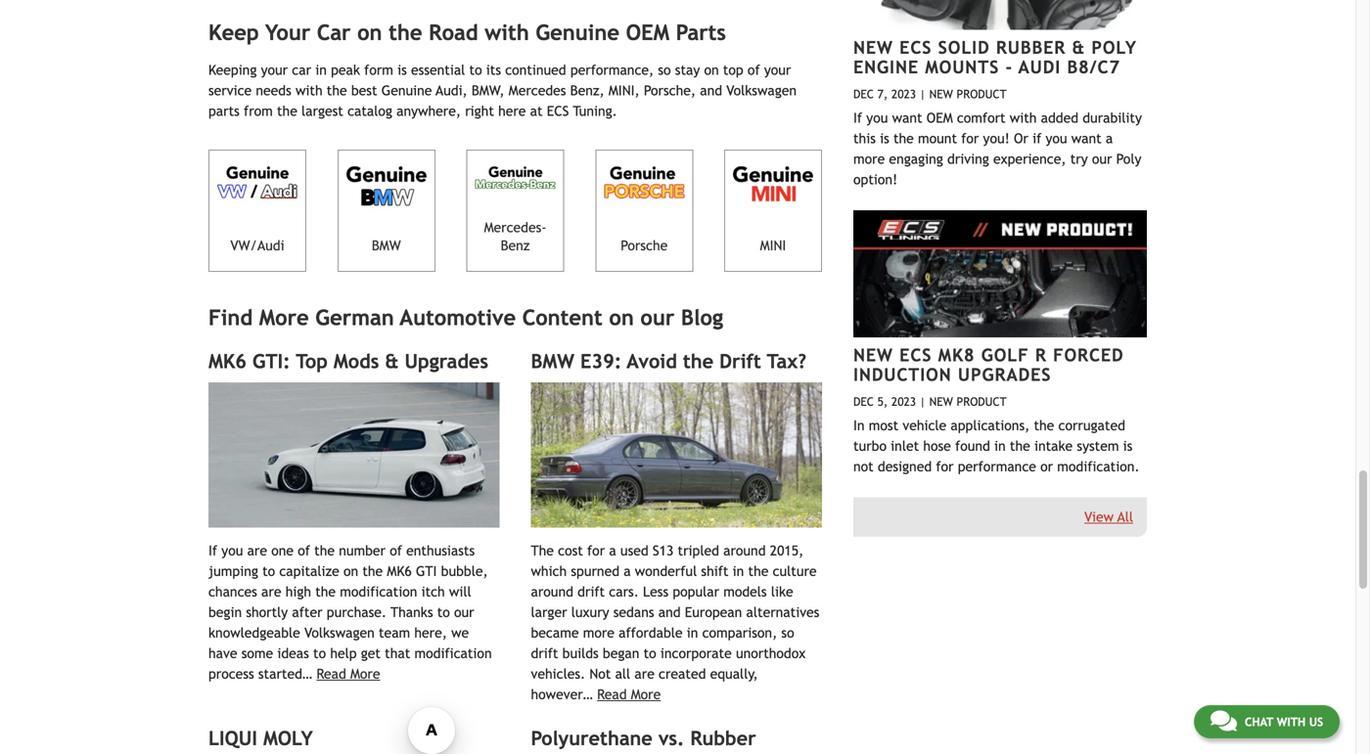 Task type: describe. For each thing, give the bounding box(es) containing it.
on right car
[[357, 20, 382, 45]]

product for mounts
[[957, 87, 1007, 101]]

1 horizontal spatial our
[[640, 305, 675, 330]]

dec for new ecs solid rubber & poly engine mounts - audi b8/c7
[[853, 87, 874, 101]]

our for dec 7, 2023 | new product if you want oem comfort with added durability this is the mount for you! or if you want a more engaging driving experience, try our poly option!
[[1092, 151, 1112, 167]]

thanks
[[391, 605, 433, 621]]

car
[[292, 62, 311, 78]]

gti:
[[252, 350, 290, 373]]

on inside if you are one of the number of enthusiasts jumping to capitalize on the mk6 gti bubble, chances are high the modification itch will begin shortly after purchase. thanks to our knowledgeable volkswagen team here, we have some ideas to help get that modification process started…
[[343, 564, 358, 579]]

keep
[[208, 20, 259, 45]]

essential
[[411, 62, 465, 78]]

moly
[[263, 727, 313, 750]]

if inside "dec 7, 2023 | new product if you want oem comfort with added durability this is the mount for you! or if you want a more engaging driving experience, try our poly option!"
[[853, 110, 862, 126]]

most
[[869, 418, 899, 433]]

european
[[685, 605, 742, 621]]

started…
[[258, 667, 312, 682]]

in
[[853, 418, 865, 433]]

0 horizontal spatial upgrades
[[405, 350, 488, 373]]

volkswagen gti mk6 image
[[208, 382, 500, 528]]

more for mk6
[[350, 667, 380, 682]]

to left help
[[313, 646, 326, 662]]

the down peak
[[327, 83, 347, 98]]

induction
[[853, 365, 952, 385]]

vehicles.
[[531, 667, 585, 682]]

found
[[955, 438, 990, 454]]

new inside dec 5, 2023 | new product in most vehicle applications, the corrugated turbo inlet hose found in the intake system is not designed for performance or modification.
[[929, 395, 953, 408]]

mount
[[918, 130, 957, 146]]

read for avoid
[[597, 687, 627, 703]]

if inside if you are one of the number of enthusiasts jumping to capitalize on the mk6 gti bubble, chances are high the modification itch will begin shortly after purchase. thanks to our knowledgeable volkswagen team here, we have some ideas to help get that modification process started…
[[208, 543, 217, 559]]

golf
[[981, 345, 1029, 365]]

continued
[[505, 62, 566, 78]]

bmw for bmw
[[372, 238, 401, 254]]

right
[[465, 103, 494, 119]]

high
[[285, 584, 311, 600]]

more inside the cost for a used s13 tripled around 2015, which spurned a wonderful shift in the culture around drift cars. less popular models like larger luxury sedans and european alternatives became more affordable in comparison, so drift builds began to incorporate unorthodox vehicles. not all are created equally, however…
[[583, 625, 615, 641]]

blog
[[681, 305, 723, 330]]

the up the "performance" at the bottom of the page
[[1010, 438, 1030, 454]]

process
[[208, 667, 254, 682]]

the cost for a used s13 tripled around 2015, which spurned a wonderful shift in the culture around drift cars. less popular models like larger luxury sedans and european alternatives became more affordable in comparison, so drift builds began to incorporate unorthodox vehicles. not all are created equally, however…
[[531, 543, 819, 703]]

tripled
[[678, 543, 719, 559]]

1 vertical spatial you
[[1046, 130, 1067, 146]]

1 horizontal spatial you
[[866, 110, 888, 126]]

not
[[853, 459, 874, 474]]

in up incorporate
[[687, 625, 698, 641]]

find
[[208, 305, 253, 330]]

vw/audi
[[230, 238, 284, 254]]

dec 5, 2023 | new product in most vehicle applications, the corrugated turbo inlet hose found in the intake system is not designed for performance or modification.
[[853, 395, 1140, 474]]

new ecs solid rubber & poly engine mounts - audi b8/c7
[[853, 37, 1137, 77]]

with inside keeping your car in peak form is essential to its continued performance, so stay on top of your service needs with the best genuine audi, bmw, mercedes benz, mini, porsche, and volkswagen parts from the largest catalog anywhere, right here at ecs tuning.
[[296, 83, 323, 98]]

keeping
[[208, 62, 257, 78]]

to inside keeping your car in peak form is essential to its continued performance, so stay on top of your service needs with the best genuine audi, bmw, mercedes benz, mini, porsche, and volkswagen parts from the largest catalog anywhere, right here at ecs tuning.
[[469, 62, 482, 78]]

with inside chat with us link
[[1277, 715, 1306, 729]]

0 horizontal spatial rubber
[[690, 727, 756, 750]]

& for poly
[[1072, 37, 1085, 58]]

& for upgrades
[[385, 350, 399, 373]]

became
[[531, 625, 579, 641]]

rubber inside new ecs solid rubber & poly engine mounts - audi b8/c7
[[996, 37, 1066, 58]]

new ecs mk8 golf r forced induction upgrades
[[853, 345, 1124, 385]]

largest
[[301, 103, 343, 119]]

0 horizontal spatial a
[[609, 543, 616, 559]]

read more for top
[[316, 667, 380, 682]]

or
[[1014, 130, 1028, 146]]

and inside keeping your car in peak form is essential to its continued performance, so stay on top of your service needs with the best genuine audi, bmw, mercedes benz, mini, porsche, and volkswagen parts from the largest catalog anywhere, right here at ecs tuning.
[[700, 83, 722, 98]]

| for engine
[[920, 87, 926, 101]]

1 horizontal spatial a
[[624, 564, 631, 579]]

the inside "dec 7, 2023 | new product if you want oem comfort with added durability this is the mount for you! or if you want a more engaging driving experience, try our poly option!"
[[893, 130, 914, 146]]

we
[[451, 625, 469, 641]]

incorporate
[[661, 646, 732, 662]]

liqui moly link
[[208, 727, 313, 750]]

ecs for new ecs mk8 golf r forced induction upgrades
[[900, 345, 932, 365]]

culture
[[773, 564, 817, 579]]

performance
[[958, 459, 1036, 474]]

get
[[361, 646, 381, 662]]

alternatives
[[746, 605, 819, 621]]

1 horizontal spatial want
[[1071, 130, 1102, 146]]

a inside "dec 7, 2023 | new product if you want oem comfort with added durability this is the mount for you! or if you want a more engaging driving experience, try our poly option!"
[[1106, 130, 1113, 146]]

audi,
[[436, 83, 468, 98]]

ecs for new ecs solid rubber & poly engine mounts - audi b8/c7
[[900, 37, 932, 58]]

with up the its
[[485, 20, 529, 45]]

new inside "dec 7, 2023 | new product if you want oem comfort with added durability this is the mount for you! or if you want a more engaging driving experience, try our poly option!"
[[929, 87, 953, 101]]

in up models
[[733, 564, 744, 579]]

new inside new ecs solid rubber & poly engine mounts - audi b8/c7
[[853, 37, 893, 58]]

models
[[723, 584, 767, 600]]

of inside keeping your car in peak form is essential to its continued performance, so stay on top of your service needs with the best genuine audi, bmw, mercedes benz, mini, porsche, and volkswagen parts from the largest catalog anywhere, right here at ecs tuning.
[[748, 62, 760, 78]]

5,
[[877, 395, 888, 408]]

genuine inside keeping your car in peak form is essential to its continued performance, so stay on top of your service needs with the best genuine audi, bmw, mercedes benz, mini, porsche, and volkswagen parts from the largest catalog anywhere, right here at ecs tuning.
[[381, 83, 432, 98]]

new ecs solid rubber & poly engine mounts - audi b8/c7 link
[[853, 37, 1137, 77]]

modification.
[[1057, 459, 1140, 474]]

mercedes- benz link
[[466, 150, 564, 272]]

2015,
[[770, 543, 804, 559]]

so inside the cost for a used s13 tripled around 2015, which spurned a wonderful shift in the culture around drift cars. less popular models like larger luxury sedans and european alternatives became more affordable in comparison, so drift builds began to incorporate unorthodox vehicles. not all are created equally, however…
[[781, 625, 794, 641]]

bmw e39: avoid the drift tax? link
[[531, 350, 806, 373]]

porsche,
[[644, 83, 696, 98]]

mercedes-
[[484, 220, 546, 235]]

audi
[[1019, 57, 1061, 77]]

liqui moly
[[208, 727, 313, 750]]

mounts
[[925, 57, 999, 77]]

0 horizontal spatial mk6
[[208, 350, 247, 373]]

road
[[429, 20, 478, 45]]

our for if you are one of the number of enthusiasts jumping to capitalize on the mk6 gti bubble, chances are high the modification itch will begin shortly after purchase. thanks to our knowledgeable volkswagen team here, we have some ideas to help get that modification process started…
[[454, 605, 474, 621]]

here
[[498, 103, 526, 119]]

all
[[615, 667, 630, 682]]

the down number
[[362, 564, 383, 579]]

mercedes- benz
[[484, 220, 546, 254]]

to inside the cost for a used s13 tripled around 2015, which spurned a wonderful shift in the culture around drift cars. less popular models like larger luxury sedans and european alternatives became more affordable in comparison, so drift builds began to incorporate unorthodox vehicles. not all are created equally, however…
[[644, 646, 656, 662]]

in inside keeping your car in peak form is essential to its continued performance, so stay on top of your service needs with the best genuine audi, bmw, mercedes benz, mini, porsche, and volkswagen parts from the largest catalog anywhere, right here at ecs tuning.
[[315, 62, 327, 78]]

on inside keeping your car in peak form is essential to its continued performance, so stay on top of your service needs with the best genuine audi, bmw, mercedes benz, mini, porsche, and volkswagen parts from the largest catalog anywhere, right here at ecs tuning.
[[704, 62, 719, 78]]

0 horizontal spatial of
[[298, 543, 310, 559]]

chat with us
[[1245, 715, 1323, 729]]

larger
[[531, 605, 567, 621]]

option!
[[853, 172, 898, 187]]

to down one
[[262, 564, 275, 579]]

top
[[296, 350, 328, 373]]

have
[[208, 646, 237, 662]]

new ecs mk8 golf r forced induction upgrades link
[[853, 345, 1124, 385]]

1 your from the left
[[261, 62, 288, 78]]

capitalize
[[279, 564, 339, 579]]

1 vertical spatial are
[[261, 584, 281, 600]]

after
[[292, 605, 323, 621]]

corrugated
[[1058, 418, 1125, 433]]

hose
[[923, 438, 951, 454]]

used
[[620, 543, 649, 559]]

keep your car on the road with genuine oem parts
[[208, 20, 726, 45]]

0 vertical spatial modification
[[340, 584, 417, 600]]

driving
[[947, 151, 989, 167]]

the up capitalize
[[314, 543, 335, 559]]

created
[[659, 667, 706, 682]]

inlet
[[891, 438, 919, 454]]

1 vertical spatial drift
[[531, 646, 558, 662]]

for inside "dec 7, 2023 | new product if you want oem comfort with added durability this is the mount for you! or if you want a more engaging driving experience, try our poly option!"
[[961, 130, 979, 146]]

poly inside "dec 7, 2023 | new product if you want oem comfort with added durability this is the mount for you! or if you want a more engaging driving experience, try our poly option!"
[[1116, 151, 1141, 167]]

porsche
[[621, 238, 668, 254]]

if
[[1033, 130, 1042, 146]]

vehicle
[[903, 418, 947, 433]]

benz,
[[570, 83, 604, 98]]

form
[[364, 62, 393, 78]]

or
[[1040, 459, 1053, 474]]

| for induction
[[920, 395, 926, 408]]

1 vertical spatial around
[[531, 584, 573, 600]]

spurned
[[571, 564, 620, 579]]

shift
[[701, 564, 729, 579]]

however…
[[531, 687, 593, 703]]

so inside keeping your car in peak form is essential to its continued performance, so stay on top of your service needs with the best genuine audi, bmw, mercedes benz, mini, porsche, and volkswagen parts from the largest catalog anywhere, right here at ecs tuning.
[[658, 62, 671, 78]]

bmw for bmw e39: avoid the drift tax?
[[531, 350, 574, 373]]

the up the form
[[389, 20, 422, 45]]

the inside the cost for a used s13 tripled around 2015, which spurned a wonderful shift in the culture around drift cars. less popular models like larger luxury sedans and european alternatives became more affordable in comparison, so drift builds began to incorporate unorthodox vehicles. not all are created equally, however…
[[748, 564, 769, 579]]



Task type: locate. For each thing, give the bounding box(es) containing it.
a left used
[[609, 543, 616, 559]]

for up driving
[[961, 130, 979, 146]]

new
[[853, 37, 893, 58], [929, 87, 953, 101], [853, 345, 893, 365], [929, 395, 953, 408]]

1 vertical spatial modification
[[414, 646, 492, 662]]

1 horizontal spatial genuine
[[536, 20, 619, 45]]

0 vertical spatial genuine
[[536, 20, 619, 45]]

1 horizontal spatial read more
[[597, 687, 661, 703]]

solid
[[938, 37, 990, 58]]

stay
[[675, 62, 700, 78]]

bmw e39: avoid the drift tax?
[[531, 350, 806, 373]]

& right audi
[[1072, 37, 1085, 58]]

dec 7, 2023 | new product if you want oem comfort with added durability this is the mount for you! or if you want a more engaging driving experience, try our poly option!
[[853, 87, 1142, 187]]

are inside the cost for a used s13 tripled around 2015, which spurned a wonderful shift in the culture around drift cars. less popular models like larger luxury sedans and european alternatives became more affordable in comparison, so drift builds began to incorporate unorthodox vehicles. not all are created equally, however…
[[635, 667, 655, 682]]

0 vertical spatial product
[[957, 87, 1007, 101]]

read more link for avoid
[[597, 687, 661, 703]]

genuine up anywhere,
[[381, 83, 432, 98]]

1 vertical spatial read
[[597, 687, 627, 703]]

read for top
[[316, 667, 346, 682]]

is inside keeping your car in peak form is essential to its continued performance, so stay on top of your service needs with the best genuine audi, bmw, mercedes benz, mini, porsche, and volkswagen parts from the largest catalog anywhere, right here at ecs tuning.
[[397, 62, 407, 78]]

1 horizontal spatial if
[[853, 110, 862, 126]]

with left us
[[1277, 715, 1306, 729]]

view
[[1084, 509, 1114, 525]]

begin
[[208, 605, 242, 621]]

itch
[[421, 584, 445, 600]]

bmw
[[372, 238, 401, 254], [531, 350, 574, 373]]

mk6 inside if you are one of the number of enthusiasts jumping to capitalize on the mk6 gti bubble, chances are high the modification itch will begin shortly after purchase. thanks to our knowledgeable volkswagen team here, we have some ideas to help get that modification process started…
[[387, 564, 412, 579]]

poly inside new ecs solid rubber & poly engine mounts - audi b8/c7
[[1092, 37, 1137, 58]]

0 vertical spatial dec
[[853, 87, 874, 101]]

0 horizontal spatial more
[[583, 625, 615, 641]]

1 vertical spatial more
[[350, 667, 380, 682]]

peak
[[331, 62, 360, 78]]

0 horizontal spatial more
[[259, 305, 309, 330]]

forced
[[1053, 345, 1124, 365]]

the up models
[[748, 564, 769, 579]]

a up cars.
[[624, 564, 631, 579]]

for down the hose
[[936, 459, 954, 474]]

read more link for top
[[316, 667, 380, 682]]

ecs inside keeping your car in peak form is essential to its continued performance, so stay on top of your service needs with the best genuine audi, bmw, mercedes benz, mini, porsche, and volkswagen parts from the largest catalog anywhere, right here at ecs tuning.
[[547, 103, 569, 119]]

around up "larger"
[[531, 584, 573, 600]]

if up jumping
[[208, 543, 217, 559]]

are left one
[[247, 543, 267, 559]]

for up spurned on the bottom of page
[[587, 543, 605, 559]]

volkswagen inside keeping your car in peak form is essential to its continued performance, so stay on top of your service needs with the best genuine audi, bmw, mercedes benz, mini, porsche, and volkswagen parts from the largest catalog anywhere, right here at ecs tuning.
[[726, 83, 797, 98]]

around up shift
[[723, 543, 766, 559]]

1 dec from the top
[[853, 87, 874, 101]]

want up the try
[[1071, 130, 1102, 146]]

1 vertical spatial oem
[[927, 110, 953, 126]]

0 vertical spatial &
[[1072, 37, 1085, 58]]

0 vertical spatial more
[[259, 305, 309, 330]]

new ecs solid rubber & poly engine mounts - audi b8/c7 image
[[853, 0, 1147, 30]]

2 vertical spatial you
[[221, 543, 243, 559]]

product
[[957, 87, 1007, 101], [957, 395, 1007, 408]]

our down will
[[454, 605, 474, 621]]

with inside "dec 7, 2023 | new product if you want oem comfort with added durability this is the mount for you! or if you want a more engaging driving experience, try our poly option!"
[[1010, 110, 1037, 126]]

volkswagen inside if you are one of the number of enthusiasts jumping to capitalize on the mk6 gti bubble, chances are high the modification itch will begin shortly after purchase. thanks to our knowledgeable volkswagen team here, we have some ideas to help get that modification process started…
[[304, 625, 375, 641]]

so down alternatives in the bottom of the page
[[781, 625, 794, 641]]

with up or
[[1010, 110, 1037, 126]]

polyurethane
[[531, 727, 653, 750]]

1 horizontal spatial of
[[390, 543, 402, 559]]

product up applications,
[[957, 395, 1007, 408]]

1 vertical spatial rubber
[[690, 727, 756, 750]]

2 horizontal spatial more
[[631, 687, 661, 703]]

polyurethane vs. rubber link
[[531, 727, 756, 750]]

mk6 down find
[[208, 350, 247, 373]]

the left drift
[[683, 350, 714, 373]]

you inside if you are one of the number of enthusiasts jumping to capitalize on the mk6 gti bubble, chances are high the modification itch will begin shortly after purchase. thanks to our knowledgeable volkswagen team here, we have some ideas to help get that modification process started…
[[221, 543, 243, 559]]

of right number
[[390, 543, 402, 559]]

0 horizontal spatial drift
[[531, 646, 558, 662]]

2 horizontal spatial you
[[1046, 130, 1067, 146]]

more
[[259, 305, 309, 330], [350, 667, 380, 682], [631, 687, 661, 703]]

1 vertical spatial and
[[658, 605, 681, 621]]

read down all at bottom
[[597, 687, 627, 703]]

1 2023 from the top
[[891, 87, 916, 101]]

ecs inside new ecs solid rubber & poly engine mounts - audi b8/c7
[[900, 37, 932, 58]]

you
[[866, 110, 888, 126], [1046, 130, 1067, 146], [221, 543, 243, 559]]

less
[[643, 584, 669, 600]]

new ecs mk8 golf r forced induction upgrades image
[[853, 210, 1147, 337]]

and down less
[[658, 605, 681, 621]]

0 horizontal spatial &
[[385, 350, 399, 373]]

if up this
[[853, 110, 862, 126]]

2023 right 7,
[[891, 87, 916, 101]]

0 vertical spatial |
[[920, 87, 926, 101]]

2023 for induction
[[891, 395, 916, 408]]

1 horizontal spatial around
[[723, 543, 766, 559]]

0 horizontal spatial if
[[208, 543, 217, 559]]

0 vertical spatial read more
[[316, 667, 380, 682]]

1 vertical spatial &
[[385, 350, 399, 373]]

dec inside "dec 7, 2023 | new product if you want oem comfort with added durability this is the mount for you! or if you want a more engaging driving experience, try our poly option!"
[[853, 87, 874, 101]]

product up comfort
[[957, 87, 1007, 101]]

you right if
[[1046, 130, 1067, 146]]

car
[[317, 20, 351, 45]]

number
[[339, 543, 386, 559]]

in inside dec 5, 2023 | new product in most vehicle applications, the corrugated turbo inlet hose found in the intake system is not designed for performance or modification.
[[994, 438, 1006, 454]]

new down mounts
[[929, 87, 953, 101]]

ecs left solid
[[900, 37, 932, 58]]

1 horizontal spatial volkswagen
[[726, 83, 797, 98]]

0 vertical spatial bmw
[[372, 238, 401, 254]]

the down capitalize
[[315, 584, 336, 600]]

genuine up performance, on the left top of the page
[[536, 20, 619, 45]]

in right "car"
[[315, 62, 327, 78]]

0 horizontal spatial read
[[316, 667, 346, 682]]

this
[[853, 130, 876, 146]]

new up 5, on the right bottom
[[853, 345, 893, 365]]

mini
[[760, 238, 786, 254]]

1 horizontal spatial read more link
[[597, 687, 661, 703]]

2 horizontal spatial is
[[1123, 438, 1133, 454]]

1 vertical spatial if
[[208, 543, 217, 559]]

1 vertical spatial more
[[583, 625, 615, 641]]

needs
[[256, 83, 291, 98]]

0 vertical spatial poly
[[1092, 37, 1137, 58]]

poly down 'durability'
[[1116, 151, 1141, 167]]

0 horizontal spatial so
[[658, 62, 671, 78]]

1 vertical spatial read more
[[597, 687, 661, 703]]

1 horizontal spatial oem
[[927, 110, 953, 126]]

more down this
[[853, 151, 885, 167]]

our right the try
[[1092, 151, 1112, 167]]

2 | from the top
[[920, 395, 926, 408]]

our
[[1092, 151, 1112, 167], [640, 305, 675, 330], [454, 605, 474, 621]]

0 horizontal spatial genuine
[[381, 83, 432, 98]]

| inside dec 5, 2023 | new product in most vehicle applications, the corrugated turbo inlet hose found in the intake system is not designed for performance or modification.
[[920, 395, 926, 408]]

2 2023 from the top
[[891, 395, 916, 408]]

ecs inside new ecs mk8 golf r forced induction upgrades
[[900, 345, 932, 365]]

for inside the cost for a used s13 tripled around 2015, which spurned a wonderful shift in the culture around drift cars. less popular models like larger luxury sedans and european alternatives became more affordable in comparison, so drift builds began to incorporate unorthodox vehicles. not all are created equally, however…
[[587, 543, 605, 559]]

& inside new ecs solid rubber & poly engine mounts - audi b8/c7
[[1072, 37, 1085, 58]]

2 your from the left
[[764, 62, 791, 78]]

and down stay
[[700, 83, 722, 98]]

product inside dec 5, 2023 | new product in most vehicle applications, the corrugated turbo inlet hose found in the intake system is not designed for performance or modification.
[[957, 395, 1007, 408]]

drift
[[578, 584, 605, 600], [531, 646, 558, 662]]

2023 for engine
[[891, 87, 916, 101]]

catalog
[[348, 103, 392, 119]]

the up intake
[[1034, 418, 1054, 433]]

product inside "dec 7, 2023 | new product if you want oem comfort with added durability this is the mount for you! or if you want a more engaging driving experience, try our poly option!"
[[957, 87, 1007, 101]]

rubber down "new ecs solid rubber & poly engine mounts - audi b8/c7" image
[[996, 37, 1066, 58]]

0 vertical spatial ecs
[[900, 37, 932, 58]]

is inside "dec 7, 2023 | new product if you want oem comfort with added durability this is the mount for you! or if you want a more engaging driving experience, try our poly option!"
[[880, 130, 889, 146]]

bmw down content
[[531, 350, 574, 373]]

are right all at bottom
[[635, 667, 655, 682]]

read more link down all at bottom
[[597, 687, 661, 703]]

1 vertical spatial volkswagen
[[304, 625, 375, 641]]

with
[[485, 20, 529, 45], [296, 83, 323, 98], [1010, 110, 1037, 126], [1277, 715, 1306, 729]]

service
[[208, 83, 252, 98]]

poly
[[1092, 37, 1137, 58], [1116, 151, 1141, 167]]

which
[[531, 564, 567, 579]]

the
[[389, 20, 422, 45], [327, 83, 347, 98], [277, 103, 297, 119], [893, 130, 914, 146], [683, 350, 714, 373], [1034, 418, 1054, 433], [1010, 438, 1030, 454], [314, 543, 335, 559], [362, 564, 383, 579], [748, 564, 769, 579], [315, 584, 336, 600]]

0 horizontal spatial and
[[658, 605, 681, 621]]

1 vertical spatial a
[[609, 543, 616, 559]]

0 vertical spatial read more link
[[316, 667, 380, 682]]

for inside dec 5, 2023 | new product in most vehicle applications, the corrugated turbo inlet hose found in the intake system is not designed for performance or modification.
[[936, 459, 954, 474]]

2 product from the top
[[957, 395, 1007, 408]]

| inside "dec 7, 2023 | new product if you want oem comfort with added durability this is the mount for you! or if you want a more engaging driving experience, try our poly option!"
[[920, 87, 926, 101]]

sedans
[[613, 605, 654, 621]]

on down number
[[343, 564, 358, 579]]

popular
[[673, 584, 719, 600]]

1 horizontal spatial bmw
[[531, 350, 574, 373]]

is
[[397, 62, 407, 78], [880, 130, 889, 146], [1123, 438, 1133, 454]]

is right system on the right of page
[[1123, 438, 1133, 454]]

the
[[531, 543, 554, 559]]

ecs left mk8
[[900, 345, 932, 365]]

1 horizontal spatial more
[[350, 667, 380, 682]]

comments image
[[1210, 710, 1237, 733]]

1 vertical spatial for
[[936, 459, 954, 474]]

0 horizontal spatial for
[[587, 543, 605, 559]]

comfort
[[957, 110, 1006, 126]]

1 vertical spatial dec
[[853, 395, 874, 408]]

1 vertical spatial mk6
[[387, 564, 412, 579]]

1 horizontal spatial read
[[597, 687, 627, 703]]

0 vertical spatial if
[[853, 110, 862, 126]]

drift down became
[[531, 646, 558, 662]]

new inside new ecs mk8 golf r forced induction upgrades
[[853, 345, 893, 365]]

dec
[[853, 87, 874, 101], [853, 395, 874, 408]]

new up vehicle
[[929, 395, 953, 408]]

shortly
[[246, 605, 288, 621]]

1 vertical spatial ecs
[[547, 103, 569, 119]]

1 horizontal spatial &
[[1072, 37, 1085, 58]]

dec for new ecs mk8 golf r forced induction upgrades
[[853, 395, 874, 408]]

oem inside "dec 7, 2023 | new product if you want oem comfort with added durability this is the mount for you! or if you want a more engaging driving experience, try our poly option!"
[[927, 110, 953, 126]]

mk6 left gti
[[387, 564, 412, 579]]

automotive
[[400, 305, 516, 330]]

in up the "performance" at the bottom of the page
[[994, 438, 1006, 454]]

2 vertical spatial are
[[635, 667, 655, 682]]

experience,
[[993, 151, 1066, 167]]

content
[[522, 305, 603, 330]]

your right top on the right top
[[764, 62, 791, 78]]

new up 7,
[[853, 37, 893, 58]]

0 vertical spatial mk6
[[208, 350, 247, 373]]

-
[[1006, 57, 1013, 77]]

dec left 7,
[[853, 87, 874, 101]]

team
[[379, 625, 410, 641]]

2023 inside dec 5, 2023 | new product in most vehicle applications, the corrugated turbo inlet hose found in the intake system is not designed for performance or modification.
[[891, 395, 916, 408]]

bmw e39 image
[[531, 382, 822, 528]]

with down "car"
[[296, 83, 323, 98]]

0 horizontal spatial read more link
[[316, 667, 380, 682]]

not
[[590, 667, 611, 682]]

1 vertical spatial our
[[640, 305, 675, 330]]

of right top on the right top
[[748, 62, 760, 78]]

poly up 'durability'
[[1092, 37, 1137, 58]]

2 vertical spatial a
[[624, 564, 631, 579]]

benz
[[501, 238, 530, 254]]

read more for avoid
[[597, 687, 661, 703]]

read down help
[[316, 667, 346, 682]]

2 vertical spatial ecs
[[900, 345, 932, 365]]

view all link
[[1084, 509, 1133, 525]]

modification down we
[[414, 646, 492, 662]]

bmw up german
[[372, 238, 401, 254]]

2023 inside "dec 7, 2023 | new product if you want oem comfort with added durability this is the mount for you! or if you want a more engaging driving experience, try our poly option!"
[[891, 87, 916, 101]]

0 vertical spatial is
[[397, 62, 407, 78]]

1 vertical spatial product
[[957, 395, 1007, 408]]

1 vertical spatial 2023
[[891, 395, 916, 408]]

more down get
[[350, 667, 380, 682]]

is inside dec 5, 2023 | new product in most vehicle applications, the corrugated turbo inlet hose found in the intake system is not designed for performance or modification.
[[1123, 438, 1133, 454]]

0 vertical spatial for
[[961, 130, 979, 146]]

ideas
[[277, 646, 309, 662]]

1 horizontal spatial rubber
[[996, 37, 1066, 58]]

0 vertical spatial and
[[700, 83, 722, 98]]

best
[[351, 83, 377, 98]]

0 vertical spatial rubber
[[996, 37, 1066, 58]]

polyurethane vs. rubber
[[531, 727, 756, 750]]

mini link
[[724, 150, 822, 272]]

0 vertical spatial volkswagen
[[726, 83, 797, 98]]

tuning.
[[573, 103, 617, 119]]

2 vertical spatial for
[[587, 543, 605, 559]]

1 product from the top
[[957, 87, 1007, 101]]

0 horizontal spatial you
[[221, 543, 243, 559]]

of up capitalize
[[298, 543, 310, 559]]

keeping your car in peak form is essential to its continued performance, so stay on top of your service needs with the best genuine audi, bmw, mercedes benz, mini, porsche, and volkswagen parts from the largest catalog anywhere, right here at ecs tuning.
[[208, 62, 797, 119]]

you up this
[[866, 110, 888, 126]]

volkswagen up help
[[304, 625, 375, 641]]

upgrades inside new ecs mk8 golf r forced induction upgrades
[[958, 365, 1051, 385]]

0 vertical spatial you
[[866, 110, 888, 126]]

1 horizontal spatial and
[[700, 83, 722, 98]]

bmw,
[[472, 83, 505, 98]]

oem
[[626, 20, 669, 45], [927, 110, 953, 126]]

on up e39:
[[609, 305, 634, 330]]

our inside if you are one of the number of enthusiasts jumping to capitalize on the mk6 gti bubble, chances are high the modification itch will begin shortly after purchase. thanks to our knowledgeable volkswagen team here, we have some ideas to help get that modification process started…
[[454, 605, 474, 621]]

| up vehicle
[[920, 395, 926, 408]]

your
[[261, 62, 288, 78], [764, 62, 791, 78]]

1 vertical spatial read more link
[[597, 687, 661, 703]]

oem up mount
[[927, 110, 953, 126]]

2023 right 5, on the right bottom
[[891, 395, 916, 408]]

0 vertical spatial a
[[1106, 130, 1113, 146]]

ecs right at
[[547, 103, 569, 119]]

more down luxury
[[583, 625, 615, 641]]

0 vertical spatial read
[[316, 667, 346, 682]]

| right 7,
[[920, 87, 926, 101]]

vs.
[[658, 727, 684, 750]]

0 horizontal spatial oem
[[626, 20, 669, 45]]

modification up purchase.
[[340, 584, 417, 600]]

and inside the cost for a used s13 tripled around 2015, which spurned a wonderful shift in the culture around drift cars. less popular models like larger luxury sedans and european alternatives became more affordable in comparison, so drift builds began to incorporate unorthodox vehicles. not all are created equally, however…
[[658, 605, 681, 621]]

is right this
[[880, 130, 889, 146]]

want up mount
[[892, 110, 922, 126]]

the down the needs
[[277, 103, 297, 119]]

1 vertical spatial |
[[920, 395, 926, 408]]

oem up performance, on the left top of the page
[[626, 20, 669, 45]]

1 horizontal spatial drift
[[578, 584, 605, 600]]

2 dec from the top
[[853, 395, 874, 408]]

1 horizontal spatial for
[[936, 459, 954, 474]]

& right mods
[[385, 350, 399, 373]]

dec left 5, on the right bottom
[[853, 395, 874, 408]]

our inside "dec 7, 2023 | new product if you want oem comfort with added durability this is the mount for you! or if you want a more engaging driving experience, try our poly option!"
[[1092, 151, 1112, 167]]

engaging
[[889, 151, 943, 167]]

0 vertical spatial so
[[658, 62, 671, 78]]

enthusiasts
[[406, 543, 475, 559]]

volkswagen down top on the right top
[[726, 83, 797, 98]]

0 horizontal spatial around
[[531, 584, 573, 600]]

r
[[1035, 345, 1047, 365]]

more up gti:
[[259, 305, 309, 330]]

0 horizontal spatial read more
[[316, 667, 380, 682]]

upgrades
[[405, 350, 488, 373], [958, 365, 1051, 385]]

2 horizontal spatial for
[[961, 130, 979, 146]]

to
[[469, 62, 482, 78], [262, 564, 275, 579], [437, 605, 450, 621], [313, 646, 326, 662], [644, 646, 656, 662]]

began
[[603, 646, 639, 662]]

read more link
[[316, 667, 380, 682], [597, 687, 661, 703]]

chances
[[208, 584, 257, 600]]

1 horizontal spatial upgrades
[[958, 365, 1051, 385]]

is right the form
[[397, 62, 407, 78]]

avoid
[[627, 350, 677, 373]]

2 vertical spatial our
[[454, 605, 474, 621]]

0 vertical spatial want
[[892, 110, 922, 126]]

|
[[920, 87, 926, 101], [920, 395, 926, 408]]

0 horizontal spatial our
[[454, 605, 474, 621]]

0 vertical spatial are
[[247, 543, 267, 559]]

purchase.
[[327, 605, 387, 621]]

read more link down help
[[316, 667, 380, 682]]

1 horizontal spatial more
[[853, 151, 885, 167]]

are
[[247, 543, 267, 559], [261, 584, 281, 600], [635, 667, 655, 682]]

1 | from the top
[[920, 87, 926, 101]]

product for upgrades
[[957, 395, 1007, 408]]

wonderful
[[635, 564, 697, 579]]

more inside "dec 7, 2023 | new product if you want oem comfort with added durability this is the mount for you! or if you want a more engaging driving experience, try our poly option!"
[[853, 151, 885, 167]]

your up the needs
[[261, 62, 288, 78]]

2 vertical spatial more
[[631, 687, 661, 703]]

bubble,
[[441, 564, 488, 579]]

engine
[[853, 57, 919, 77]]

a down 'durability'
[[1106, 130, 1113, 146]]

dec inside dec 5, 2023 | new product in most vehicle applications, the corrugated turbo inlet hose found in the intake system is not designed for performance or modification.
[[853, 395, 874, 408]]

so up porsche,
[[658, 62, 671, 78]]

read
[[316, 667, 346, 682], [597, 687, 627, 703]]

to down "itch"
[[437, 605, 450, 621]]

jumping
[[208, 564, 258, 579]]

more for bmw
[[631, 687, 661, 703]]

all
[[1118, 509, 1133, 525]]

0 vertical spatial oem
[[626, 20, 669, 45]]

rubber right vs.
[[690, 727, 756, 750]]

read more down help
[[316, 667, 380, 682]]

builds
[[562, 646, 599, 662]]

luxury
[[571, 605, 609, 621]]

to left the its
[[469, 62, 482, 78]]

e39:
[[580, 350, 622, 373]]

2 vertical spatial is
[[1123, 438, 1133, 454]]

&
[[1072, 37, 1085, 58], [385, 350, 399, 373]]

rubber
[[996, 37, 1066, 58], [690, 727, 756, 750]]

drift up luxury
[[578, 584, 605, 600]]

the up engaging
[[893, 130, 914, 146]]

more down created
[[631, 687, 661, 703]]

mk6 gti: top mods & upgrades
[[208, 350, 488, 373]]



Task type: vqa. For each thing, say whether or not it's contained in the screenshot.
chances
yes



